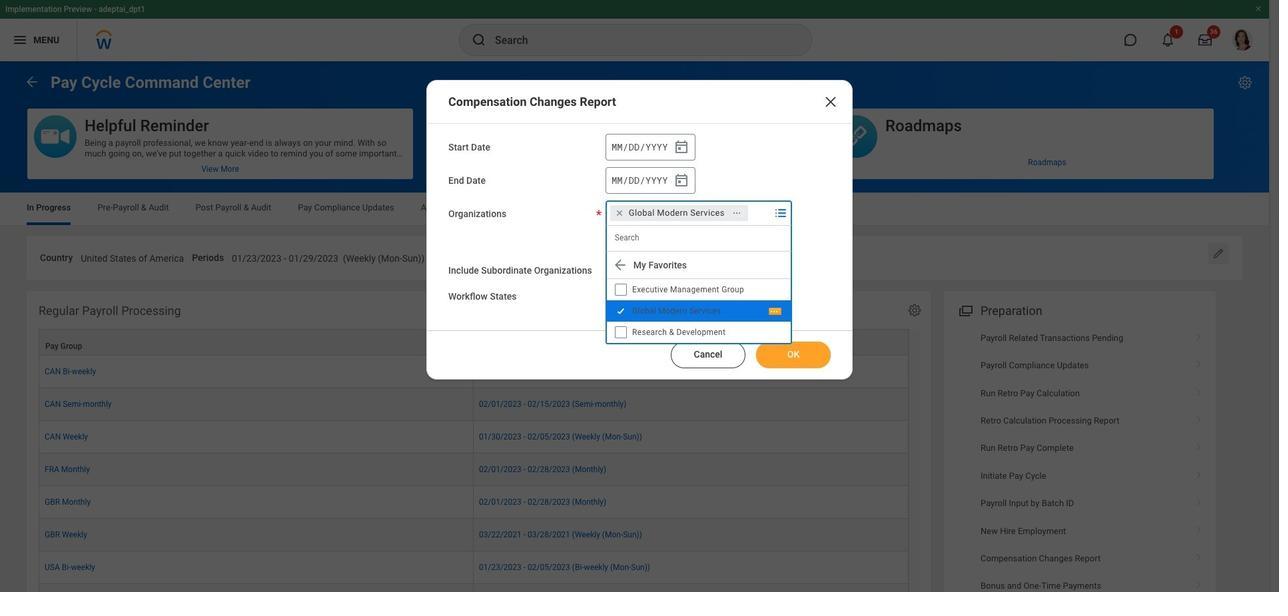 Task type: vqa. For each thing, say whether or not it's contained in the screenshot.
MENU banner
no



Task type: describe. For each thing, give the bounding box(es) containing it.
4 chevron right image from the top
[[1191, 522, 1209, 535]]

7 row from the top
[[39, 519, 909, 552]]

1 chevron right image from the top
[[1191, 384, 1209, 397]]

inbox large image
[[1199, 33, 1213, 47]]

previous page image
[[24, 74, 40, 90]]

3 chevron right image from the top
[[1191, 411, 1209, 425]]

1 search field from the top
[[607, 226, 791, 250]]

4 chevron right image from the top
[[1191, 494, 1209, 507]]

calendar image for first group from the top
[[674, 139, 690, 155]]

arrow left image
[[613, 257, 629, 273]]

profile logan mcneil element
[[1225, 25, 1262, 55]]

notifications large image
[[1162, 33, 1175, 47]]

1 chevron right image from the top
[[1191, 329, 1209, 342]]

related actions image
[[770, 307, 779, 317]]

9 row from the top
[[39, 585, 909, 593]]

global modern services, press delete to clear value. option
[[611, 205, 749, 221]]

3 chevron right image from the top
[[1191, 467, 1209, 480]]

5 chevron right image from the top
[[1191, 549, 1209, 563]]

global modern services element
[[629, 207, 725, 219]]

2 prompts image from the top
[[773, 288, 789, 304]]

search image
[[471, 32, 487, 48]]

regular payroll processing element
[[27, 291, 931, 593]]

1 cell from the left
[[39, 585, 474, 593]]

1 prompts image from the top
[[773, 205, 789, 221]]

edit image
[[1213, 247, 1226, 261]]

2 chevron right image from the top
[[1191, 439, 1209, 452]]

5 row from the top
[[39, 454, 909, 487]]

close environment banner image
[[1255, 5, 1263, 13]]

6 chevron right image from the top
[[1191, 577, 1209, 590]]



Task type: locate. For each thing, give the bounding box(es) containing it.
list
[[945, 325, 1217, 593]]

2 calendar image from the top
[[674, 173, 690, 189]]

1 vertical spatial calendar image
[[674, 173, 690, 189]]

calendar image
[[674, 139, 690, 155], [674, 173, 690, 189]]

Search field
[[607, 226, 791, 250], [607, 284, 771, 308]]

x small image
[[613, 207, 627, 220]]

2 group from the top
[[606, 167, 696, 194]]

2 chevron right image from the top
[[1191, 356, 1209, 369]]

2 cell from the left
[[474, 585, 909, 593]]

1 vertical spatial prompts image
[[773, 288, 789, 304]]

0 vertical spatial search field
[[607, 226, 791, 250]]

1 vertical spatial group
[[606, 167, 696, 194]]

prompts image up related actions image
[[773, 288, 789, 304]]

chevron right image
[[1191, 384, 1209, 397], [1191, 439, 1209, 452], [1191, 467, 1209, 480], [1191, 494, 1209, 507]]

3 row from the top
[[39, 389, 909, 421]]

configure this page image
[[1238, 75, 1254, 91]]

dialog
[[427, 80, 853, 380]]

4 row from the top
[[39, 421, 909, 454]]

prompts image right related actions icon on the top of page
[[773, 205, 789, 221]]

2 row from the top
[[39, 356, 909, 389]]

prompts image
[[773, 205, 789, 221], [773, 288, 789, 304]]

main content
[[0, 61, 1270, 593]]

menu group image
[[957, 301, 975, 319]]

1 vertical spatial search field
[[607, 284, 771, 308]]

calendar image for 1st group from the bottom
[[674, 173, 690, 189]]

tab list
[[13, 193, 1257, 225]]

banner
[[0, 0, 1270, 61]]

group
[[606, 134, 696, 161], [606, 167, 696, 194]]

8 row from the top
[[39, 552, 909, 585]]

0 vertical spatial calendar image
[[674, 139, 690, 155]]

6 row from the top
[[39, 487, 909, 519]]

None text field
[[81, 245, 184, 268]]

0 vertical spatial prompts image
[[773, 205, 789, 221]]

cell
[[39, 585, 474, 593], [474, 585, 909, 593]]

1 calendar image from the top
[[674, 139, 690, 155]]

1 group from the top
[[606, 134, 696, 161]]

1 row from the top
[[39, 329, 909, 356]]

0 vertical spatial group
[[606, 134, 696, 161]]

chevron right image
[[1191, 329, 1209, 342], [1191, 356, 1209, 369], [1191, 411, 1209, 425], [1191, 522, 1209, 535], [1191, 549, 1209, 563], [1191, 577, 1209, 590]]

related actions image
[[733, 209, 742, 218]]

2 search field from the top
[[607, 284, 771, 308]]

x image
[[823, 94, 839, 110]]

None text field
[[232, 245, 425, 268], [614, 245, 738, 268], [232, 245, 425, 268], [614, 245, 738, 268]]

row
[[39, 329, 909, 356], [39, 356, 909, 389], [39, 389, 909, 421], [39, 421, 909, 454], [39, 454, 909, 487], [39, 487, 909, 519], [39, 519, 909, 552], [39, 552, 909, 585], [39, 585, 909, 593]]



